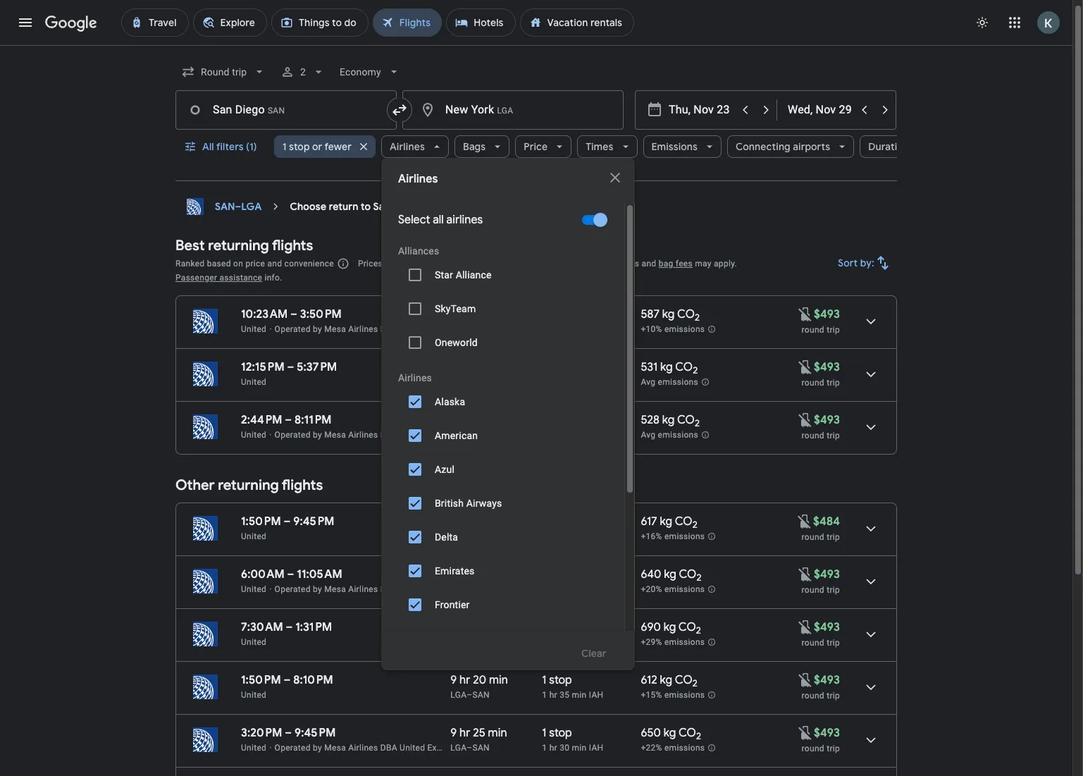 Task type: vqa. For each thing, say whether or not it's contained in the screenshot.
the  Hotels
no



Task type: describe. For each thing, give the bounding box(es) containing it.
lga for 8 hr 27 min
[[451, 430, 467, 440]]

trip for 690
[[827, 638, 840, 648]]

by:
[[861, 257, 875, 269]]

jetblue only image
[[552, 622, 608, 656]]

Departure text field
[[669, 91, 734, 129]]

diego
[[393, 200, 421, 213]]

oneworld
[[435, 337, 478, 348]]

emissions for 612
[[665, 690, 705, 700]]

operated by mesa airlines dba united express for 6:00 am – 11:05 am
[[275, 584, 459, 594]]

1 total duration 8 hr 27 min. element from the top
[[451, 307, 542, 324]]

9 for 9 hr 25 min lga – san
[[451, 726, 457, 740]]

Arrival time: 8:10 PM. text field
[[293, 673, 333, 687]]

2 for 640
[[697, 572, 702, 584]]

10:23 am
[[241, 307, 288, 321]]

Departure time: 1:50 PM. text field
[[241, 515, 281, 529]]

2 round from the top
[[802, 378, 825, 388]]

passengers.
[[522, 259, 570, 269]]

2 for 617
[[693, 519, 698, 531]]

27 for 8 hr 27 min
[[473, 307, 485, 321]]

swap origin and destination. image
[[391, 102, 408, 118]]

dba for 9:45 pm
[[380, 743, 397, 753]]

airlines button
[[381, 130, 449, 164]]

bag fees button
[[659, 259, 693, 269]]

airlines inside popup button
[[390, 140, 425, 153]]

hr for 8 hr 5 min
[[460, 567, 470, 582]]

emissions for 617
[[665, 532, 705, 542]]

min inside 1 stop 1 hr 35 min iah
[[572, 690, 587, 700]]

$484
[[814, 515, 840, 529]]

1 left 30
[[542, 743, 547, 753]]

– for 1:50 pm – 8:10 pm united
[[284, 673, 291, 687]]

charges
[[608, 259, 640, 269]]

total duration 8 hr 5 min. element
[[451, 567, 542, 584]]

prices
[[358, 259, 383, 269]]

Arrival time: 5:37 PM. text field
[[297, 360, 337, 374]]

Departure time: 7:30 AM. text field
[[241, 620, 283, 634]]

1 left jetblue only image
[[542, 620, 547, 634]]

1:50 pm for 9:45 pm
[[241, 515, 281, 529]]

flight details. leaves laguardia airport at 10:23 am on wednesday, november 29 and arrives at san diego international airport at 3:50 pm on wednesday, november 29. image
[[854, 305, 888, 338]]

round for 617
[[802, 532, 825, 542]]

leaves laguardia airport at 10:23 am on wednesday, november 29 and arrives at san diego international airport at 3:50 pm on wednesday, november 29. element
[[241, 307, 342, 321]]

this price for this flight doesn't include overhead bin access. if you need a carry-on bag, use the bags filter to update prices. image for 640
[[797, 566, 814, 583]]

avg emissions for 528
[[641, 430, 699, 440]]

other returning flights
[[176, 477, 323, 494]]

Departure time: 6:00 AM. text field
[[241, 567, 285, 582]]

round trip for 650
[[802, 744, 840, 754]]

1:31 pm
[[295, 620, 332, 634]]

flight details. leaves laguardia airport at 1:50 pm on wednesday, november 29 and arrives at san diego international airport at 8:10 pm on wednesday, november 29. image
[[854, 670, 888, 704]]

azul
[[435, 464, 455, 475]]

6:00 am – 11:05 am
[[241, 567, 342, 582]]

price button
[[515, 130, 572, 164]]

5:37 pm
[[297, 360, 337, 374]]

1 stop 1 hr 30 min iah
[[542, 726, 604, 753]]

star
[[435, 269, 453, 281]]

+15%
[[641, 690, 662, 700]]

operated for 8:11 pm
[[275, 430, 311, 440]]

san up best returning flights
[[215, 200, 235, 213]]

leaves laguardia airport at 3:20 pm on wednesday, november 29 and arrives at san diego international airport at 9:45 pm on wednesday, november 29. element
[[241, 726, 336, 740]]

528
[[641, 413, 660, 427]]

30
[[560, 743, 570, 753]]

iah for 650
[[589, 743, 604, 753]]

layover (1 of 1) is a 3 hr 10 min layover at george bush intercontinental airport in houston. element
[[542, 531, 634, 542]]

8 hr 27 min
[[451, 307, 507, 321]]

american
[[435, 430, 478, 441]]

united inside the '7:30 am – 1:31 pm united'
[[241, 637, 267, 647]]

10 hr 55 min lga
[[451, 515, 513, 541]]

+16%
[[641, 532, 662, 542]]

2 for 528
[[695, 417, 700, 429]]

9 for 9 hr 20 min lga – san
[[451, 673, 457, 687]]

8 hr 5 min
[[451, 567, 501, 582]]

kg for 640
[[664, 567, 677, 582]]

round for 587
[[802, 325, 825, 335]]

delta
[[435, 532, 458, 543]]

$493 for 640
[[814, 567, 840, 582]]

emissions for 587
[[665, 324, 705, 334]]

6:00 am
[[241, 567, 285, 582]]

fewer
[[325, 140, 352, 153]]

+10% emissions
[[641, 324, 705, 334]]

total duration 10 hr 55 min. element
[[451, 515, 542, 531]]

– inside 9 hr 25 min lga – san
[[467, 743, 473, 753]]

this price for this flight doesn't include overhead bin access. if you need a carry-on bag, use the bags filter to update prices. image for 617
[[797, 513, 814, 530]]

(1)
[[246, 140, 257, 153]]

2 round trip from the top
[[802, 378, 840, 388]]

1 up layover (1 of 1) is a 1 hr 30 min layover at george bush intercontinental airport in houston. element at the bottom
[[542, 726, 547, 740]]

round trip for 587
[[802, 325, 840, 335]]

min inside "1 stop 1 hr 30 min iah"
[[572, 743, 587, 753]]

2 for 612
[[693, 678, 698, 690]]

airlines
[[447, 213, 483, 227]]

on
[[233, 259, 243, 269]]

617 kg co 2
[[641, 515, 698, 531]]

this price for this flight doesn't include overhead bin access. if you need a carry-on bag, use the bags filter to update prices. image for 587
[[797, 306, 814, 322]]

493 US dollars text field
[[814, 567, 840, 582]]

8 for 8 hr 5 min
[[451, 567, 457, 582]]

choose return to san diego
[[290, 200, 421, 213]]

2:44 pm – 8:11 pm
[[241, 413, 332, 427]]

by for 11:05 am
[[313, 584, 322, 594]]

connecting
[[736, 140, 791, 153]]

leaves laguardia airport at 6:00 am on wednesday, november 29 and arrives at san diego international airport at 11:05 am on wednesday, november 29. element
[[241, 567, 342, 582]]

by for 9:45 pm
[[313, 743, 322, 753]]

layover (1 of 1) is a 1 hr 30 min layover at george bush intercontinental airport in houston. element
[[542, 742, 634, 754]]

flight details. leaves laguardia airport at 1:50 pm on wednesday, november 29 and arrives at san diego international airport at 9:45 pm on wednesday, november 29. image
[[854, 512, 888, 546]]

493 us dollars text field for 587
[[814, 307, 840, 321]]

avg emissions for 531
[[641, 377, 699, 387]]

this price for this flight doesn't include overhead bin access. if you need a carry-on bag, use the bags filter to update prices. image for 612
[[797, 671, 814, 688]]

layover (1 of 1) is a 1 hr 21 min layover at denver international airport in denver. element
[[542, 376, 634, 388]]

493 us dollars text field for 690
[[814, 620, 840, 634]]

sort by: button
[[833, 246, 897, 280]]

san
[[373, 200, 390, 213]]

2 total duration 8 hr 27 min. element from the top
[[451, 413, 542, 429]]

round trip for 612
[[802, 691, 840, 701]]

choose
[[290, 200, 327, 213]]

1 left 35
[[542, 690, 547, 700]]

hr inside 1 stop 1 hr 35 min iah
[[550, 690, 558, 700]]

690
[[641, 620, 661, 634]]

emissions for 531
[[658, 377, 699, 387]]

united inside 1:50 pm – 9:45 pm united
[[241, 532, 267, 541]]

round for 612
[[802, 691, 825, 701]]

round for 690
[[802, 638, 825, 648]]

operated for 3:50 pm
[[275, 324, 311, 334]]

35
[[560, 690, 570, 700]]

650 kg co 2
[[641, 726, 701, 742]]

612
[[641, 673, 658, 687]]

flights for best returning flights
[[272, 237, 313, 254]]

sort
[[838, 257, 858, 269]]

ranked
[[176, 259, 205, 269]]

1 down 8 hr 5 min
[[473, 620, 477, 634]]

640
[[641, 567, 662, 582]]

dba for 8:11 pm
[[380, 430, 397, 440]]

1 inside popup button
[[283, 140, 287, 153]]

layover (1 of 1) is a 1 hr 20 min layover at dulles international airport in washington. element
[[542, 324, 634, 335]]

hr for 10 hr 55 min lga
[[465, 515, 476, 529]]

leaves laguardia airport at 1:50 pm on wednesday, november 29 and arrives at san diego international airport at 9:45 pm on wednesday, november 29. element
[[241, 515, 335, 529]]

min for 9 hr 20 min lga – san
[[489, 673, 508, 687]]

lga for 9 hr 25 min
[[451, 743, 467, 753]]

min for 8 hr 5 min
[[482, 567, 501, 582]]

mesa for 11:05 am
[[324, 584, 346, 594]]

return
[[329, 200, 359, 213]]

hr for 8 hr 27 min lga – san
[[460, 413, 470, 427]]

flight details. leaves laguardia airport at 3:20 pm on wednesday, november 29 and arrives at san diego international airport at 9:45 pm on wednesday, november 29. image
[[854, 723, 888, 757]]

9 hr 1 min
[[451, 620, 499, 634]]

emissions for 650
[[665, 743, 705, 753]]

flights for other returning flights
[[282, 477, 323, 494]]

hr for 9 hr 20 min lga – san
[[460, 673, 470, 687]]

airways
[[466, 498, 502, 509]]

– for 1:50 pm – 9:45 pm united
[[284, 515, 291, 529]]

dba for 11:05 am
[[380, 584, 397, 594]]

2 inside the prices include required taxes + fees for 2 passengers. optional charges and bag fees may apply. passenger assistance
[[515, 259, 520, 269]]

9 hr 25 min lga – san
[[451, 726, 507, 753]]

5
[[473, 567, 479, 582]]

lga up best returning flights
[[241, 200, 262, 213]]

mesa for 9:45 pm
[[324, 743, 346, 753]]

+15% emissions
[[641, 690, 705, 700]]

include
[[385, 259, 414, 269]]

2 493 us dollars text field from the top
[[814, 413, 840, 427]]

avg for 528
[[641, 430, 656, 440]]

493 us dollars text field for 650
[[814, 726, 840, 740]]

and inside the prices include required taxes + fees for 2 passengers. optional charges and bag fees may apply. passenger assistance
[[642, 259, 657, 269]]

emissions
[[652, 140, 698, 153]]

emirates
[[435, 565, 475, 577]]

skyteam
[[435, 303, 476, 314]]

8 for 8 hr 27 min
[[451, 307, 457, 321]]

kg for 650
[[664, 726, 676, 740]]

round trip for 528
[[802, 431, 840, 441]]

min for 10 hr 55 min lga
[[494, 515, 513, 529]]

bags
[[463, 140, 486, 153]]

trip for 650
[[827, 744, 840, 754]]

bag
[[659, 259, 674, 269]]

Return text field
[[788, 91, 853, 129]]

1:50 pm – 8:10 pm united
[[241, 673, 333, 700]]

by for 8:11 pm
[[313, 430, 322, 440]]

apply.
[[714, 259, 737, 269]]

lga for 9 hr 20 min
[[451, 690, 467, 700]]

san – lga
[[215, 200, 262, 213]]

round for 640
[[802, 585, 825, 595]]

avg for 531
[[641, 377, 656, 387]]

531 kg co 2
[[641, 360, 698, 377]]

round trip for 617
[[802, 532, 840, 542]]

alliance
[[456, 269, 492, 281]]



Task type: locate. For each thing, give the bounding box(es) containing it.
1 this price for this flight doesn't include overhead bin access. if you need a carry-on bag, use the bags filter to update prices. image from the top
[[797, 358, 814, 375]]

1 vertical spatial flights
[[282, 477, 323, 494]]

trip left flight details. leaves laguardia airport at 12:15 pm on wednesday, november 29 and arrives at san diego international airport at 5:37 pm on wednesday, november 29. icon
[[827, 378, 840, 388]]

operated down the 10:23 am – 3:50 pm
[[275, 324, 311, 334]]

1 round trip from the top
[[802, 325, 840, 335]]

kg inside 587 kg co 2
[[662, 307, 675, 321]]

iah inside 1 stop 1 hr 35 min iah
[[589, 690, 604, 700]]

1 vertical spatial 27
[[473, 413, 485, 427]]

hr left 25
[[460, 726, 470, 740]]

1 horizontal spatial fees
[[676, 259, 693, 269]]

0 vertical spatial 1:50 pm
[[241, 515, 281, 529]]

2 inside the "528 kg co 2"
[[695, 417, 700, 429]]

operated for 11:05 am
[[275, 584, 311, 594]]

avg down 531
[[641, 377, 656, 387]]

7 round trip from the top
[[802, 691, 840, 701]]

7 $493 from the top
[[814, 726, 840, 740]]

round
[[802, 325, 825, 335], [802, 378, 825, 388], [802, 431, 825, 441], [802, 532, 825, 542], [802, 585, 825, 595], [802, 638, 825, 648], [802, 691, 825, 701], [802, 744, 825, 754]]

returning for best
[[208, 237, 269, 254]]

4 round trip from the top
[[802, 532, 840, 542]]

express
[[428, 324, 459, 334], [428, 430, 459, 440], [428, 584, 459, 594], [428, 743, 459, 753]]

min for 9 hr 25 min lga – san
[[488, 726, 507, 740]]

connecting airports
[[736, 140, 831, 153]]

mesa down arrival time: 9:45 pm. text box on the bottom left of page
[[324, 743, 346, 753]]

all
[[433, 213, 444, 227]]

1 vertical spatial 9:45 pm
[[295, 726, 336, 740]]

express for 6:00 am – 11:05 am
[[428, 584, 459, 594]]

6 round from the top
[[802, 638, 825, 648]]

0 horizontal spatial and
[[268, 259, 282, 269]]

this price for this flight doesn't include overhead bin access. if you need a carry-on bag, use the bags filter to update prices. image
[[797, 358, 814, 375], [797, 566, 814, 583], [797, 724, 814, 741]]

2 express from the top
[[428, 430, 459, 440]]

1 left or
[[283, 140, 287, 153]]

2 for 531
[[693, 365, 698, 377]]

trip for 587
[[827, 325, 840, 335]]

avg emissions
[[641, 377, 699, 387], [641, 430, 699, 440]]

20
[[473, 673, 486, 687]]

co up +15% emissions
[[675, 673, 693, 687]]

5 round trip from the top
[[802, 585, 840, 595]]

flight details. leaves laguardia airport at 2:44 pm on wednesday, november 29 and arrives at san diego international airport at 8:11 pm on wednesday, november 29. image
[[854, 410, 888, 444]]

kg for 531
[[660, 360, 673, 374]]

3 8 from the top
[[451, 567, 457, 582]]

stop for 1 stop 1 hr 30 min iah
[[549, 726, 572, 740]]

$493 left flight details. leaves laguardia airport at 1:50 pm on wednesday, november 29 and arrives at san diego international airport at 8:10 pm on wednesday, november 29. image
[[814, 673, 840, 687]]

emissions down 612 kg co 2
[[665, 690, 705, 700]]

flight details. leaves laguardia airport at 6:00 am on wednesday, november 29 and arrives at san diego international airport at 11:05 am on wednesday, november 29. image
[[854, 565, 888, 598]]

operated down leaves laguardia airport at 2:44 pm on wednesday, november 29 and arrives at san diego international airport at 8:11 pm on wednesday, november 29. "element"
[[275, 430, 311, 440]]

0 vertical spatial 1 stop flight. element
[[542, 620, 572, 637]]

star alliance
[[435, 269, 492, 281]]

airports
[[793, 140, 831, 153]]

3 dba from the top
[[380, 584, 397, 594]]

0 vertical spatial this price for this flight doesn't include overhead bin access. if you need a carry-on bag, use the bags filter to update prices. image
[[797, 358, 814, 375]]

co for 528
[[677, 413, 695, 427]]

493 US dollars text field
[[814, 360, 840, 374], [814, 413, 840, 427]]

27 up oneworld
[[473, 307, 485, 321]]

1 express from the top
[[428, 324, 459, 334]]

55
[[478, 515, 491, 529]]

lga inside 8 hr 27 min lga – san
[[451, 430, 467, 440]]

2 iah from the top
[[589, 743, 604, 753]]

1 stop or fewer button
[[274, 130, 376, 164]]

2 9 from the top
[[451, 673, 457, 687]]

fees right +
[[482, 259, 499, 269]]

iah right 35
[[589, 690, 604, 700]]

min for 8 hr 27 min lga – san
[[488, 413, 507, 427]]

iah inside "1 stop 1 hr 30 min iah"
[[589, 743, 604, 753]]

connecting airports button
[[727, 130, 855, 164]]

stop for 1 stop or fewer
[[289, 140, 310, 153]]

1 493 us dollars text field from the top
[[814, 307, 840, 321]]

operated by mesa airlines dba united express down "arrival time: 8:11 pm." text field
[[275, 430, 459, 440]]

1 stop flight. element up 1 stop 1 hr 35 min iah
[[542, 620, 572, 637]]

10
[[451, 515, 462, 529]]

4 dba from the top
[[380, 743, 397, 753]]

hr for 9 hr 1 min
[[460, 620, 470, 634]]

3 $493 from the top
[[814, 413, 840, 427]]

required
[[416, 259, 449, 269]]

1 vertical spatial avg
[[641, 430, 656, 440]]

this price for this flight doesn't include overhead bin access. if you need a carry-on bag, use the bags filter to update prices. image left flight details. leaves laguardia airport at 1:50 pm on wednesday, november 29 and arrives at san diego international airport at 8:10 pm on wednesday, november 29. image
[[797, 671, 814, 688]]

3 9 from the top
[[451, 726, 457, 740]]

emissions down 650 kg co 2
[[665, 743, 705, 753]]

7 round from the top
[[802, 691, 825, 701]]

layover (1 of 1) is a 1 hr 35 min layover at george bush intercontinental airport in houston. element
[[542, 689, 634, 701]]

may
[[695, 259, 712, 269]]

0 vertical spatial 27
[[473, 307, 485, 321]]

kg up +15% emissions
[[660, 673, 673, 687]]

frontier
[[435, 599, 470, 610]]

this price for this flight doesn't include overhead bin access. if you need a carry-on bag, use the bags filter to update prices. image
[[797, 306, 814, 322], [797, 411, 814, 428], [797, 513, 814, 530], [797, 619, 814, 635], [797, 671, 814, 688]]

min inside 10 hr 55 min lga
[[494, 515, 513, 529]]

– for san – lga
[[235, 200, 241, 213]]

1 stop or fewer
[[283, 140, 352, 153]]

– inside 9 hr 20 min lga – san
[[467, 690, 473, 700]]

alaska
[[435, 396, 465, 407]]

0 vertical spatial 8
[[451, 307, 457, 321]]

2 fees from the left
[[676, 259, 693, 269]]

1 stop flight. element for 9 hr 20 min
[[542, 673, 572, 689]]

kg up the +29% emissions
[[664, 620, 676, 634]]

this price for this flight doesn't include overhead bin access. if you need a carry-on bag, use the bags filter to update prices. image for 690
[[797, 619, 814, 635]]

531
[[641, 360, 658, 374]]

+22%
[[641, 743, 662, 753]]

493 us dollars text field left flight details. leaves laguardia airport at 12:15 pm on wednesday, november 29 and arrives at san diego international airport at 5:37 pm on wednesday, november 29. icon
[[814, 360, 840, 374]]

4 by from the top
[[313, 743, 322, 753]]

co inside 587 kg co 2
[[677, 307, 695, 321]]

learn more about ranking image
[[337, 257, 350, 270]]

6 trip from the top
[[827, 638, 840, 648]]

co for 650
[[679, 726, 696, 740]]

0 vertical spatial 9
[[451, 620, 457, 634]]

assistance
[[220, 273, 262, 283]]

2 $493 from the top
[[814, 360, 840, 374]]

1 $493 from the top
[[814, 307, 840, 321]]

1
[[283, 140, 287, 153], [473, 620, 477, 634], [542, 620, 547, 634], [542, 673, 547, 687], [542, 690, 547, 700], [542, 726, 547, 740], [542, 743, 547, 753]]

avg emissions down '531 kg co 2' on the top of page
[[641, 377, 699, 387]]

co inside 640 kg co 2
[[679, 567, 697, 582]]

kg inside 640 kg co 2
[[664, 567, 677, 582]]

san for 8:10 pm
[[473, 690, 490, 700]]

8:10 pm
[[293, 673, 333, 687]]

kg for 690
[[664, 620, 676, 634]]

emissions down 587 kg co 2 at the top right of the page
[[665, 324, 705, 334]]

Departure time: 2:44 PM. text field
[[241, 413, 282, 427]]

total duration 9 hr 20 min. element
[[451, 673, 542, 689]]

prices include required taxes + fees for 2 passengers. optional charges and bag fees may apply. passenger assistance
[[176, 259, 737, 283]]

this price for this flight doesn't include overhead bin access. if you need a carry-on bag, use the bags filter to update prices. image left flight details. leaves laguardia airport at 1:50 pm on wednesday, november 29 and arrives at san diego international airport at 9:45 pm on wednesday, november 29. image
[[797, 513, 814, 530]]

hr left 35
[[550, 690, 558, 700]]

2 vertical spatial 1 stop flight. element
[[542, 726, 572, 742]]

round trip
[[802, 325, 840, 335], [802, 378, 840, 388], [802, 431, 840, 441], [802, 532, 840, 542], [802, 585, 840, 595], [802, 638, 840, 648], [802, 691, 840, 701], [802, 744, 840, 754]]

bags button
[[455, 130, 510, 164]]

kg inside 612 kg co 2
[[660, 673, 673, 687]]

3:20 pm – 9:45 pm
[[241, 726, 336, 740]]

co up +22% emissions
[[679, 726, 696, 740]]

san for 8:11 pm
[[473, 430, 490, 440]]

mesa down arrival time: 3:50 pm. text field
[[324, 324, 346, 334]]

kg inside '617 kg co 2'
[[660, 515, 673, 529]]

2 for 650
[[696, 730, 701, 742]]

1 27 from the top
[[473, 307, 485, 321]]

Arrival time: 11:05 AM. text field
[[297, 567, 342, 582]]

1 avg from the top
[[641, 377, 656, 387]]

4 round from the top
[[802, 532, 825, 542]]

4 operated from the top
[[275, 743, 311, 753]]

6 $493 from the top
[[814, 673, 840, 687]]

trip for 528
[[827, 431, 840, 441]]

4 trip from the top
[[827, 532, 840, 542]]

3:20 pm
[[241, 726, 282, 740]]

1 by from the top
[[313, 324, 322, 334]]

total duration 8 hr 27 min. element down alliance
[[451, 307, 542, 324]]

round trip for 690
[[802, 638, 840, 648]]

hr inside "1 stop 1 hr 30 min iah"
[[550, 743, 558, 753]]

2 for 690
[[696, 625, 701, 637]]

0 vertical spatial layover (1 of 1) is a 1 hr 13 min layover at dulles international airport in washington. element
[[542, 429, 634, 441]]

co inside 690 kg co 2
[[679, 620, 696, 634]]

5 trip from the top
[[827, 585, 840, 595]]

dba for 3:50 pm
[[380, 324, 397, 334]]

1:50 pm inside 1:50 pm – 9:45 pm united
[[241, 515, 281, 529]]

hr for 8 hr 27 min
[[460, 307, 470, 321]]

avg down 528
[[641, 430, 656, 440]]

2 operated by mesa airlines dba united express from the top
[[275, 430, 459, 440]]

3 1 stop flight. element from the top
[[542, 726, 572, 742]]

0 vertical spatial flights
[[272, 237, 313, 254]]

0 vertical spatial 9:45 pm
[[293, 515, 335, 529]]

round left flight details. leaves laguardia airport at 7:30 am on wednesday, november 29 and arrives at san diego international airport at 1:31 pm on wednesday, november 29. icon
[[802, 638, 825, 648]]

– for 2:44 pm – 8:11 pm
[[285, 413, 292, 427]]

Departure time: 3:20 PM. text field
[[241, 726, 282, 740]]

0 vertical spatial 493 us dollars text field
[[814, 307, 840, 321]]

1 vertical spatial total duration 8 hr 27 min. element
[[451, 413, 542, 429]]

1 stop flight. element for 9 hr 25 min
[[542, 726, 572, 742]]

– left '8:10 pm'
[[284, 673, 291, 687]]

for
[[501, 259, 512, 269]]

1 operated from the top
[[275, 324, 311, 334]]

by down 3:50 pm
[[313, 324, 322, 334]]

stop for 1 stop 1 hr 35 min iah
[[549, 673, 572, 687]]

2 vertical spatial this price for this flight doesn't include overhead bin access. if you need a carry-on bag, use the bags filter to update prices. image
[[797, 724, 814, 741]]

lga down 10 at the left of page
[[451, 532, 467, 541]]

3 operated by mesa airlines dba united express from the top
[[275, 584, 459, 594]]

9:45 pm right 1:50 pm text box
[[293, 515, 335, 529]]

1 493 us dollars text field from the top
[[814, 673, 840, 687]]

round down 484 us dollars text box
[[802, 532, 825, 542]]

taxes
[[451, 259, 472, 269]]

– inside 1:50 pm – 9:45 pm united
[[284, 515, 291, 529]]

+29% emissions
[[641, 637, 705, 647]]

– inside the '7:30 am – 1:31 pm united'
[[286, 620, 293, 634]]

express up oneworld
[[428, 324, 459, 334]]

stop for 1 stop
[[549, 620, 572, 634]]

None field
[[176, 59, 272, 85], [334, 59, 407, 85], [176, 59, 272, 85], [334, 59, 407, 85]]

8 up 'american'
[[451, 413, 457, 427]]

2 inside 612 kg co 2
[[693, 678, 698, 690]]

3 mesa from the top
[[324, 584, 346, 594]]

3 this price for this flight doesn't include overhead bin access. if you need a carry-on bag, use the bags filter to update prices. image from the top
[[797, 724, 814, 741]]

9:45 pm for 1:50 pm – 9:45 pm united
[[293, 515, 335, 529]]

– for 3:20 pm – 9:45 pm
[[285, 726, 292, 740]]

hr left 30
[[550, 743, 558, 753]]

8 trip from the top
[[827, 744, 840, 754]]

min inside 8 hr 27 min lga – san
[[488, 413, 507, 427]]

lga inside 10 hr 55 min lga
[[451, 532, 467, 541]]

round trip left flight details. leaves laguardia airport at 1:50 pm on wednesday, november 29 and arrives at san diego international airport at 8:10 pm on wednesday, november 29. image
[[802, 691, 840, 701]]

1 493 us dollars text field from the top
[[814, 360, 840, 374]]

2 by from the top
[[313, 430, 322, 440]]

– inside 1:50 pm – 8:10 pm united
[[284, 673, 291, 687]]

– right departure time: 6:00 am. text field
[[287, 567, 294, 582]]

and right price
[[268, 259, 282, 269]]

2 vertical spatial 9
[[451, 726, 457, 740]]

4 mesa from the top
[[324, 743, 346, 753]]

2 avg emissions from the top
[[641, 430, 699, 440]]

1 vertical spatial layover (1 of 1) is a 1 hr 13 min layover at dulles international airport in washington. element
[[542, 584, 634, 595]]

1 round from the top
[[802, 325, 825, 335]]

express up the frontier
[[428, 584, 459, 594]]

mesa down "arrival time: 8:11 pm." text field
[[324, 430, 346, 440]]

alliances
[[398, 245, 439, 257]]

3 by from the top
[[313, 584, 322, 594]]

+10%
[[641, 324, 662, 334]]

kg for 617
[[660, 515, 673, 529]]

kg up +20% emissions
[[664, 567, 677, 582]]

min inside 9 hr 25 min lga – san
[[488, 726, 507, 740]]

9:45 pm inside 1:50 pm – 9:45 pm united
[[293, 515, 335, 529]]

8 for 8 hr 27 min lga – san
[[451, 413, 457, 427]]

1 stop flight. element up 35
[[542, 673, 572, 689]]

round trip left flight details. leaves laguardia airport at 12:15 pm on wednesday, november 29 and arrives at san diego international airport at 5:37 pm on wednesday, november 29. icon
[[802, 378, 840, 388]]

3 round from the top
[[802, 431, 825, 441]]

2 this price for this flight doesn't include overhead bin access. if you need a carry-on bag, use the bags filter to update prices. image from the top
[[797, 566, 814, 583]]

express down total duration 9 hr 25 min. element
[[428, 743, 459, 753]]

hr right 10 at the left of page
[[465, 515, 476, 529]]

None text field
[[176, 90, 397, 130]]

2:44 pm
[[241, 413, 282, 427]]

this price for this flight doesn't include overhead bin access. if you need a carry-on bag, use the bags filter to update prices. image down '$484' at the bottom of page
[[797, 566, 814, 583]]

kg
[[662, 307, 675, 321], [660, 360, 673, 374], [662, 413, 675, 427], [660, 515, 673, 529], [664, 567, 677, 582], [664, 620, 676, 634], [660, 673, 673, 687], [664, 726, 676, 740]]

1 vertical spatial iah
[[589, 743, 604, 753]]

2 layover (1 of 1) is a 1 hr 13 min layover at dulles international airport in washington. element from the top
[[542, 584, 634, 595]]

2 button
[[275, 55, 332, 89]]

kg inside 690 kg co 2
[[664, 620, 676, 634]]

1 iah from the top
[[589, 690, 604, 700]]

and left bag at the right top
[[642, 259, 657, 269]]

2 inside 690 kg co 2
[[696, 625, 701, 637]]

3 operated from the top
[[275, 584, 311, 594]]

sort by:
[[838, 257, 875, 269]]

united inside 1:50 pm – 8:10 pm united
[[241, 690, 267, 700]]

2 operated from the top
[[275, 430, 311, 440]]

1 stop
[[542, 620, 572, 634]]

None search field
[[176, 55, 933, 776]]

612 kg co 2
[[641, 673, 698, 690]]

0 vertical spatial 493 us dollars text field
[[814, 673, 840, 687]]

1 avg emissions from the top
[[641, 377, 699, 387]]

5 $493 from the top
[[814, 620, 840, 634]]

0 vertical spatial iah
[[589, 690, 604, 700]]

stop up 30
[[549, 726, 572, 740]]

0 vertical spatial total duration 8 hr 27 min. element
[[451, 307, 542, 324]]

stop inside 1 stop 1 hr 35 min iah
[[549, 673, 572, 687]]

avg
[[641, 377, 656, 387], [641, 430, 656, 440]]

san down 20
[[473, 690, 490, 700]]

2 for 587
[[695, 312, 700, 324]]

27
[[473, 307, 485, 321], [473, 413, 485, 427]]

hr up oneworld
[[460, 307, 470, 321]]

Departure time: 12:15 PM. text field
[[241, 360, 285, 374]]

layover (1 of 1) is a 1 hr 13 min layover at dulles international airport in washington. element for 528
[[542, 429, 634, 441]]

– inside 8 hr 27 min lga – san
[[467, 430, 473, 440]]

1 dba from the top
[[380, 324, 397, 334]]

1 up 'layover (1 of 1) is a 1 hr 35 min layover at george bush intercontinental airport in houston.' element
[[542, 673, 547, 687]]

2 8 from the top
[[451, 413, 457, 427]]

493 us dollars text field for 612
[[814, 673, 840, 687]]

total duration 9 hr 25 min. element
[[451, 726, 542, 742]]

8 round from the top
[[802, 744, 825, 754]]

10:23 am – 3:50 pm
[[241, 307, 342, 321]]

2 inside 587 kg co 2
[[695, 312, 700, 324]]

3 express from the top
[[428, 584, 459, 594]]

5 round from the top
[[802, 585, 825, 595]]

0 horizontal spatial fees
[[482, 259, 499, 269]]

9 inside 9 hr 20 min lga – san
[[451, 673, 457, 687]]

1 9 from the top
[[451, 620, 457, 634]]

flights
[[272, 237, 313, 254], [282, 477, 323, 494]]

iah for 612
[[589, 690, 604, 700]]

leaves laguardia airport at 1:50 pm on wednesday, november 29 and arrives at san diego international airport at 8:10 pm on wednesday, november 29. element
[[241, 673, 333, 687]]

1 vertical spatial this price for this flight doesn't include overhead bin access. if you need a carry-on bag, use the bags filter to update prices. image
[[797, 566, 814, 583]]

trip left flight details. leaves laguardia airport at 7:30 am on wednesday, november 29 and arrives at san diego international airport at 1:31 pm on wednesday, november 29. icon
[[827, 638, 840, 648]]

1:50 pm – 9:45 pm united
[[241, 515, 335, 541]]

4 $493 from the top
[[814, 567, 840, 582]]

8 round trip from the top
[[802, 744, 840, 754]]

1 vertical spatial 493 us dollars text field
[[814, 413, 840, 427]]

trip for 617
[[827, 532, 840, 542]]

best
[[176, 237, 205, 254]]

kg for 587
[[662, 307, 675, 321]]

1 layover (1 of 1) is a 1 hr 13 min layover at dulles international airport in washington. element from the top
[[542, 429, 634, 441]]

kg inside 650 kg co 2
[[664, 726, 676, 740]]

returning for other
[[218, 477, 279, 494]]

main menu image
[[17, 14, 34, 31]]

1 vertical spatial 9
[[451, 673, 457, 687]]

493 US dollars text field
[[814, 673, 840, 687], [814, 726, 840, 740]]

$493 left the flight details. leaves laguardia airport at 2:44 pm on wednesday, november 29 and arrives at san diego international airport at 8:11 pm on wednesday, november 29. icon
[[814, 413, 840, 427]]

co inside '531 kg co 2'
[[675, 360, 693, 374]]

main content containing best returning flights
[[176, 192, 897, 776]]

hr inside 10 hr 55 min lga
[[465, 515, 476, 529]]

leaves laguardia airport at 2:44 pm on wednesday, november 29 and arrives at san diego international airport at 8:11 pm on wednesday, november 29. element
[[241, 413, 332, 427]]

$493 for 612
[[814, 673, 840, 687]]

filters
[[216, 140, 244, 153]]

9:45 pm for 3:20 pm – 9:45 pm
[[295, 726, 336, 740]]

7:30 am – 1:31 pm united
[[241, 620, 332, 647]]

lga inside 9 hr 25 min lga – san
[[451, 743, 467, 753]]

san inside 9 hr 20 min lga – san
[[473, 690, 490, 700]]

Arrival time: 9:45 PM. text field
[[293, 515, 335, 529]]

close dialog image
[[607, 169, 624, 186]]

operated by mesa airlines dba united express down arrival time: 11:05 am. text field
[[275, 584, 459, 594]]

united inside 12:15 pm – 5:37 pm united
[[241, 377, 267, 387]]

by down "arrival time: 8:11 pm." text field
[[313, 430, 322, 440]]

0 vertical spatial avg
[[641, 377, 656, 387]]

co for 617
[[675, 515, 693, 529]]

2 1:50 pm from the top
[[241, 673, 281, 687]]

1:50 pm down other returning flights
[[241, 515, 281, 529]]

617
[[641, 515, 657, 529]]

1 and from the left
[[268, 259, 282, 269]]

2 493 us dollars text field from the top
[[814, 620, 840, 634]]

main content
[[176, 192, 897, 776]]

duration
[[869, 140, 909, 153]]

1 stop 1 hr 35 min iah
[[542, 673, 604, 700]]

kg for 612
[[660, 673, 673, 687]]

Arrival time: 1:31 PM. text field
[[295, 620, 332, 634]]

484 US dollars text field
[[814, 515, 840, 529]]

1 1:50 pm from the top
[[241, 515, 281, 529]]

1 vertical spatial 1 stop flight. element
[[542, 673, 572, 689]]

best returning flights
[[176, 237, 313, 254]]

operated by mesa airlines dba united express for 3:20 pm – 9:45 pm
[[275, 743, 459, 753]]

1:50 pm left arrival time: 8:10 pm. 'text field'
[[241, 673, 281, 687]]

27 up 'american'
[[473, 413, 485, 427]]

emissions for 528
[[658, 430, 699, 440]]

airlines
[[390, 140, 425, 153], [398, 172, 438, 186], [348, 324, 378, 334], [398, 372, 432, 383], [348, 430, 378, 440], [348, 584, 378, 594], [348, 743, 378, 753]]

min inside 9 hr 20 min lga – san
[[489, 673, 508, 687]]

operated for 9:45 pm
[[275, 743, 311, 753]]

none search field containing airlines
[[176, 55, 933, 776]]

– right 1:50 pm text box
[[284, 515, 291, 529]]

san
[[215, 200, 235, 213], [473, 430, 490, 440], [473, 690, 490, 700], [473, 743, 490, 753]]

4 operated by mesa airlines dba united express from the top
[[275, 743, 459, 753]]

express down alaska
[[428, 430, 459, 440]]

7 trip from the top
[[827, 691, 840, 701]]

+20% emissions
[[641, 585, 705, 594]]

1 horizontal spatial and
[[642, 259, 657, 269]]

trip left flight details. leaves laguardia airport at 1:50 pm on wednesday, november 29 and arrives at san diego international airport at 8:10 pm on wednesday, november 29. image
[[827, 691, 840, 701]]

by down 11:05 am
[[313, 584, 322, 594]]

hr for 9 hr 25 min lga – san
[[460, 726, 470, 740]]

– for 6:00 am – 11:05 am
[[287, 567, 294, 582]]

4 express from the top
[[428, 743, 459, 753]]

0 vertical spatial returning
[[208, 237, 269, 254]]

–
[[235, 200, 241, 213], [290, 307, 297, 321], [287, 360, 294, 374], [285, 413, 292, 427], [467, 430, 473, 440], [284, 515, 291, 529], [287, 567, 294, 582], [286, 620, 293, 634], [284, 673, 291, 687], [467, 690, 473, 700], [285, 726, 292, 740], [467, 743, 473, 753]]

587 kg co 2
[[641, 307, 700, 324]]

by down arrival time: 9:45 pm. text box on the bottom left of page
[[313, 743, 322, 753]]

co for 690
[[679, 620, 696, 634]]

2 avg from the top
[[641, 430, 656, 440]]

lga down total duration 9 hr 25 min. element
[[451, 743, 467, 753]]

layover (1 of 1) is a 1 hr 13 min layover at dulles international airport in washington. element up 1 stop at bottom
[[542, 584, 634, 595]]

2 mesa from the top
[[324, 430, 346, 440]]

$493 for 528
[[814, 413, 840, 427]]

lga for 10 hr 55 min
[[451, 532, 467, 541]]

$493 for 690
[[814, 620, 840, 634]]

this price for this flight doesn't include overhead bin access. if you need a carry-on bag, use the bags filter to update prices. image down $493 text field
[[797, 619, 814, 635]]

2 dba from the top
[[380, 430, 397, 440]]

lga
[[241, 200, 262, 213], [451, 430, 467, 440], [451, 532, 467, 541], [451, 690, 467, 700], [451, 743, 467, 753]]

san inside 8 hr 27 min lga – san
[[473, 430, 490, 440]]

2 inside '531 kg co 2'
[[693, 365, 698, 377]]

co inside 612 kg co 2
[[675, 673, 693, 687]]

2 vertical spatial 8
[[451, 567, 457, 582]]

Arrival time: 9:45 PM. text field
[[295, 726, 336, 740]]

kg right 531
[[660, 360, 673, 374]]

hr down the frontier
[[460, 620, 470, 634]]

hr inside 9 hr 25 min lga – san
[[460, 726, 470, 740]]

1 vertical spatial 1:50 pm
[[241, 673, 281, 687]]

co up +10% emissions
[[677, 307, 695, 321]]

9 hr 20 min lga – san
[[451, 673, 508, 700]]

leaves laguardia airport at 12:15 pm on wednesday, november 29 and arrives at san diego international airport at 5:37 pm on wednesday, november 29. element
[[241, 360, 337, 374]]

Departure time: 10:23 AM. text field
[[241, 307, 288, 321]]

hr inside 8 hr 27 min lga – san
[[460, 413, 470, 427]]

493 US dollars text field
[[814, 307, 840, 321], [814, 620, 840, 634]]

1 operated by mesa airlines dba united express from the top
[[275, 324, 459, 334]]

Departure time: 1:50 PM. text field
[[241, 673, 281, 687]]

1:50 pm inside 1:50 pm – 8:10 pm united
[[241, 673, 281, 687]]

27 inside 8 hr 27 min lga – san
[[473, 413, 485, 427]]

9 for 9 hr 1 min
[[451, 620, 457, 634]]

operated by mesa airlines dba united express for 10:23 am – 3:50 pm
[[275, 324, 459, 334]]

iah right 30
[[589, 743, 604, 753]]

co inside the "528 kg co 2"
[[677, 413, 695, 427]]

san for 9:45 pm
[[473, 743, 490, 753]]

operated by mesa airlines dba united express down arrival time: 9:45 pm. text box on the bottom left of page
[[275, 743, 459, 753]]

to
[[361, 200, 371, 213]]

8 inside 8 hr 27 min lga – san
[[451, 413, 457, 427]]

fees
[[482, 259, 499, 269], [676, 259, 693, 269]]

times button
[[577, 130, 638, 164]]

$493 left flight details. leaves laguardia airport at 6:00 am on wednesday, november 29 and arrives at san diego international airport at 11:05 am on wednesday, november 29. image
[[814, 567, 840, 582]]

emissions for 690
[[665, 637, 705, 647]]

mesa
[[324, 324, 346, 334], [324, 430, 346, 440], [324, 584, 346, 594], [324, 743, 346, 753]]

– up 'british airways' at bottom
[[467, 430, 473, 440]]

0 vertical spatial avg emissions
[[641, 377, 699, 387]]

– inside 12:15 pm – 5:37 pm united
[[287, 360, 294, 374]]

3 trip from the top
[[827, 431, 840, 441]]

2 and from the left
[[642, 259, 657, 269]]

trip for 612
[[827, 691, 840, 701]]

1 vertical spatial 8
[[451, 413, 457, 427]]

kg inside the "528 kg co 2"
[[662, 413, 675, 427]]

1 vertical spatial returning
[[218, 477, 279, 494]]

1 8 from the top
[[451, 307, 457, 321]]

layover (1 of 1) is a 1 hr 13 min layover at dulles international airport in washington. element
[[542, 429, 634, 441], [542, 584, 634, 595]]

co inside '617 kg co 2'
[[675, 515, 693, 529]]

2 inside 650 kg co 2
[[696, 730, 701, 742]]

co for 531
[[675, 360, 693, 374]]

hr inside 9 hr 20 min lga – san
[[460, 673, 470, 687]]

leaves laguardia airport at 7:30 am on wednesday, november 29 and arrives at san diego international airport at 1:31 pm on wednesday, november 29. element
[[241, 620, 332, 634]]

None text field
[[403, 90, 624, 130]]

– left arrival time: 9:45 pm. text box on the bottom left of page
[[285, 726, 292, 740]]

3 round trip from the top
[[802, 431, 840, 441]]

kg for 528
[[662, 413, 675, 427]]

kg inside '531 kg co 2'
[[660, 360, 673, 374]]

lga inside 9 hr 20 min lga – san
[[451, 690, 467, 700]]

co right 531
[[675, 360, 693, 374]]

1 mesa from the top
[[324, 324, 346, 334]]

total duration 9 hr 1 min. element
[[451, 620, 542, 637]]

co for 587
[[677, 307, 695, 321]]

express for 10:23 am – 3:50 pm
[[428, 324, 459, 334]]

6 round trip from the top
[[802, 638, 840, 648]]

Arrival time: 3:50 PM. text field
[[300, 307, 342, 321]]

8
[[451, 307, 457, 321], [451, 413, 457, 427], [451, 567, 457, 582]]

operated by mesa airlines dba united express for 2:44 pm – 8:11 pm
[[275, 430, 459, 440]]

total duration 8 hr 27 min. element up 'american'
[[451, 413, 542, 429]]

flight details. leaves laguardia airport at 7:30 am on wednesday, november 29 and arrives at san diego international airport at 1:31 pm on wednesday, november 29. image
[[854, 618, 888, 651]]

2 1 stop flight. element from the top
[[542, 673, 572, 689]]

27 for 8 hr 27 min lga – san
[[473, 413, 485, 427]]

– up best returning flights
[[235, 200, 241, 213]]

round trip left the flight details. leaves laguardia airport at 10:23 am on wednesday, november 29 and arrives at san diego international airport at 3:50 pm on wednesday, november 29. icon
[[802, 325, 840, 335]]

$493 left flight details. leaves laguardia airport at 3:20 pm on wednesday, november 29 and arrives at san diego international airport at 9:45 pm on wednesday, november 29. image
[[814, 726, 840, 740]]

2 inside popup button
[[301, 66, 306, 78]]

1 vertical spatial 493 us dollars text field
[[814, 726, 840, 740]]

change appearance image
[[966, 6, 1000, 39]]

returning up 1:50 pm text box
[[218, 477, 279, 494]]

mesa for 8:11 pm
[[324, 430, 346, 440]]

+22% emissions
[[641, 743, 705, 753]]

round for 650
[[802, 744, 825, 754]]

or
[[312, 140, 322, 153]]

hr left 20
[[460, 673, 470, 687]]

0 vertical spatial 493 us dollars text field
[[814, 360, 840, 374]]

co right 528
[[677, 413, 695, 427]]

9 down the frontier
[[451, 620, 457, 634]]

stop inside popup button
[[289, 140, 310, 153]]

convenience
[[284, 259, 334, 269]]

8 up oneworld
[[451, 307, 457, 321]]

kg up +16% emissions
[[660, 515, 673, 529]]

round left flight details. leaves laguardia airport at 12:15 pm on wednesday, november 29 and arrives at san diego international airport at 5:37 pm on wednesday, november 29. icon
[[802, 378, 825, 388]]

1 trip from the top
[[827, 325, 840, 335]]

san down 25
[[473, 743, 490, 753]]

2 inside '617 kg co 2'
[[693, 519, 698, 531]]

other
[[176, 477, 215, 494]]

1 1 stop flight. element from the top
[[542, 620, 572, 637]]

this price for this flight doesn't include overhead bin access. if you need a carry-on bag, use the bags filter to update prices. image for 650
[[797, 724, 814, 741]]

+16% emissions
[[641, 532, 705, 542]]

– for 10:23 am – 3:50 pm
[[290, 307, 297, 321]]

– down total duration 9 hr 25 min. element
[[467, 743, 473, 753]]

1 vertical spatial 493 us dollars text field
[[814, 620, 840, 634]]

british airways
[[435, 498, 502, 509]]

flight details. leaves laguardia airport at 12:15 pm on wednesday, november 29 and arrives at san diego international airport at 5:37 pm on wednesday, november 29. image
[[854, 357, 888, 391]]

trip left the flight details. leaves laguardia airport at 10:23 am on wednesday, november 29 and arrives at san diego international airport at 3:50 pm on wednesday, november 29. icon
[[827, 325, 840, 335]]

emissions for 640
[[665, 585, 705, 594]]

optional
[[573, 259, 606, 269]]

2 27 from the top
[[473, 413, 485, 427]]

operated by mesa airlines dba united express down arrival time: 3:50 pm. text field
[[275, 324, 459, 334]]

stop up 1 stop 1 hr 35 min iah
[[549, 620, 572, 634]]

2 trip from the top
[[827, 378, 840, 388]]

all filters (1) button
[[176, 130, 268, 164]]

2 inside 640 kg co 2
[[697, 572, 702, 584]]

all filters (1)
[[202, 140, 257, 153]]

layover (1 of 1) is a 1 hr 13 min layover at dulles international airport in washington. element for 640
[[542, 584, 634, 595]]

11:05 am
[[297, 567, 342, 582]]

Arrival time: 8:11 PM. text field
[[295, 413, 332, 427]]

co inside 650 kg co 2
[[679, 726, 696, 740]]

1 stop flight. element
[[542, 620, 572, 637], [542, 673, 572, 689], [542, 726, 572, 742]]

san inside 9 hr 25 min lga – san
[[473, 743, 490, 753]]

co up +20% emissions
[[679, 567, 697, 582]]

min for 8 hr 27 min
[[488, 307, 507, 321]]

times
[[586, 140, 614, 153]]

layover (1 of 1) is a 1 hr 13 min layover at dulles international airport in washington. element down layover (1 of 1) is a 1 hr 21 min layover at denver international airport in denver. element
[[542, 429, 634, 441]]

round down $493 text field
[[802, 585, 825, 595]]

stop inside "1 stop 1 hr 30 min iah"
[[549, 726, 572, 740]]

total duration 8 hr 27 min. element
[[451, 307, 542, 324], [451, 413, 542, 429]]

2 493 us dollars text field from the top
[[814, 726, 840, 740]]

mesa down arrival time: 11:05 am. text field
[[324, 584, 346, 594]]

passenger assistance button
[[176, 273, 262, 283]]

1 vertical spatial avg emissions
[[641, 430, 699, 440]]

1 fees from the left
[[482, 259, 499, 269]]

9 inside 9 hr 25 min lga – san
[[451, 726, 457, 740]]



